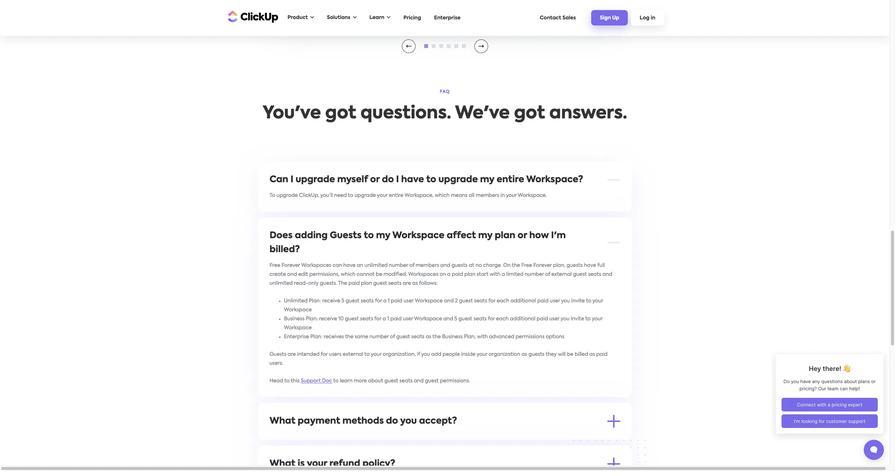 Task type: vqa. For each thing, say whether or not it's contained in the screenshot.
tasks
no



Task type: locate. For each thing, give the bounding box(es) containing it.
cannot
[[357, 272, 375, 277]]

to inside does adding guests to my workspace affect my plan or how i'm billed?
[[364, 232, 374, 241]]

members up 'follows:' in the left of the page
[[416, 263, 439, 268]]

number up modified.
[[389, 263, 408, 268]]

need
[[334, 193, 347, 198]]

as right billed
[[590, 352, 595, 357]]

the
[[512, 263, 520, 268], [345, 335, 353, 340], [433, 335, 441, 340]]

1 vertical spatial which
[[341, 272, 355, 277]]

2 horizontal spatial have
[[584, 263, 596, 268]]

1 vertical spatial external
[[343, 352, 363, 357]]

2 horizontal spatial enterprise
[[434, 15, 461, 20]]

0 vertical spatial guests
[[330, 232, 362, 241]]

which left means
[[435, 193, 450, 198]]

add
[[431, 352, 441, 357]]

what up we
[[270, 417, 296, 426]]

if
[[417, 352, 420, 357]]

0 horizontal spatial external
[[343, 352, 363, 357]]

additional for 5
[[510, 317, 536, 322]]

each inside business plan: receive 10 guest seats for a 1 paid user workspace and 5 guest seats for each additional paid user you invite to your workspace
[[496, 317, 509, 322]]

the
[[338, 281, 347, 286]]

1 horizontal spatial in
[[651, 16, 655, 21]]

0 vertical spatial plan:
[[309, 299, 321, 304]]

0 horizontal spatial enterprise
[[284, 335, 309, 340]]

0 horizontal spatial which
[[341, 272, 355, 277]]

each for 2
[[497, 299, 509, 304]]

0 vertical spatial workspaces
[[301, 263, 331, 268]]

0 horizontal spatial plan
[[361, 281, 372, 286]]

modified.
[[384, 272, 407, 277]]

additional inside unlimited plan: receive 5 guest seats for a 1 paid user workspace and 2 guest seats for each additional paid user you invite to your workspace
[[511, 299, 536, 304]]

support doc link
[[301, 379, 332, 384]]

all
[[469, 193, 475, 198], [298, 435, 304, 440]]

receive
[[322, 299, 340, 304], [319, 317, 337, 322]]

major
[[305, 435, 320, 440]]

or right myself
[[370, 175, 380, 184]]

enterprise up intended
[[284, 335, 309, 340]]

number right same
[[370, 335, 389, 340]]

faq
[[440, 90, 450, 94]]

we accept all major credit cards! for enterprise orders meeting a minimum we also accept bank transfers.
[[270, 435, 533, 440]]

which inside free forever workspaces can have an unlimited number of members and guests at no charge. on the free forever plan, guests have full create and edit permissions, which cannot be modified. workspaces on a paid plan start with a limited number of external guest seats and unlimited read-only guests. the paid plan guest seats are as follows:
[[341, 272, 355, 277]]

0 horizontal spatial have
[[343, 263, 356, 268]]

sign
[[600, 16, 611, 21]]

you inside unlimited plan: receive 5 guest seats for a 1 paid user workspace and 2 guest seats for each additional paid user you invite to your workspace
[[561, 299, 570, 304]]

guests
[[452, 263, 468, 268], [567, 263, 583, 268], [528, 352, 545, 357]]

5 down the
[[342, 299, 344, 304]]

1 horizontal spatial the
[[433, 335, 441, 340]]

workspaces up 'follows:' in the left of the page
[[408, 272, 438, 277]]

payment
[[298, 417, 340, 426]]

1 horizontal spatial danielle t image
[[478, 45, 484, 48]]

and down full
[[603, 272, 612, 277]]

for inside 'guests are intended for users external to your organization, if you add people inside your organization as guests they will be billed as paid users.'
[[321, 352, 328, 357]]

danielle t image
[[406, 45, 411, 48], [478, 45, 484, 48]]

and left 2
[[444, 299, 454, 304]]

or inside does adding guests to my workspace affect my plan or how i'm billed?
[[518, 232, 527, 241]]

log
[[640, 16, 650, 21]]

0 horizontal spatial business
[[284, 317, 305, 322]]

workspaces up permissions,
[[301, 263, 331, 268]]

additional down limited
[[511, 299, 536, 304]]

plan:
[[309, 299, 321, 304], [306, 317, 318, 322], [310, 335, 322, 340]]

we
[[270, 435, 278, 440]]

0 vertical spatial business
[[284, 317, 305, 322]]

0 vertical spatial be
[[376, 272, 382, 277]]

all right means
[[469, 193, 475, 198]]

an
[[357, 263, 363, 268]]

0 horizontal spatial danielle t image
[[406, 45, 411, 48]]

a
[[447, 272, 451, 277], [502, 272, 505, 277], [383, 299, 387, 304], [383, 317, 386, 322], [428, 435, 431, 440]]

external down the plan,
[[551, 272, 572, 277]]

workspace,
[[405, 193, 434, 198]]

be
[[376, 272, 382, 277], [567, 352, 574, 357]]

forever up edit
[[282, 263, 300, 268]]

number right limited
[[525, 272, 544, 277]]

additional inside business plan: receive 10 guest seats for a 1 paid user workspace and 5 guest seats for each additional paid user you invite to your workspace
[[510, 317, 536, 322]]

start
[[477, 272, 489, 277]]

1 vertical spatial invite
[[571, 317, 584, 322]]

plan up on
[[495, 232, 515, 241]]

does adding guests to my workspace affect my plan or how i'm billed?
[[270, 232, 566, 255]]

members right means
[[476, 193, 499, 198]]

1 horizontal spatial external
[[551, 272, 572, 277]]

1 vertical spatial be
[[567, 352, 574, 357]]

what payment methods do you accept?
[[270, 417, 457, 426]]

0 vertical spatial with
[[490, 272, 501, 277]]

have left full
[[584, 263, 596, 268]]

are
[[403, 281, 411, 286], [288, 352, 296, 357]]

2 horizontal spatial the
[[512, 263, 520, 268]]

advanced
[[489, 335, 514, 340]]

0 vertical spatial of
[[409, 263, 414, 268]]

unlimited down create
[[270, 281, 293, 286]]

of down does adding guests to my workspace affect my plan or how i'm billed?
[[409, 263, 414, 268]]

myself
[[337, 175, 368, 184]]

guests right the plan,
[[567, 263, 583, 268]]

upgrade up means
[[439, 175, 478, 184]]

sales
[[563, 15, 576, 20]]

0 vertical spatial each
[[497, 299, 509, 304]]

as inside free forever workspaces can have an unlimited number of members and guests at no charge. on the free forever plan, guests have full create and edit permissions, which cannot be modified. workspaces on a paid plan start with a limited number of external guest seats and unlimited read-only guests. the paid plan guest seats are as follows:
[[412, 281, 418, 286]]

plan: left receives
[[310, 335, 322, 340]]

and
[[440, 263, 450, 268], [287, 272, 297, 277], [603, 272, 612, 277], [444, 299, 454, 304], [443, 317, 453, 322], [414, 379, 424, 384]]

1 horizontal spatial be
[[567, 352, 574, 357]]

0 horizontal spatial got
[[325, 105, 356, 122]]

seats
[[588, 272, 601, 277], [388, 281, 402, 286], [361, 299, 374, 304], [474, 299, 487, 304], [360, 317, 373, 322], [474, 317, 487, 322], [411, 335, 425, 340], [400, 379, 413, 384]]

or
[[370, 175, 380, 184], [518, 232, 527, 241]]

1 horizontal spatial of
[[409, 263, 414, 268]]

do up orders
[[386, 417, 398, 426]]

1 horizontal spatial all
[[469, 193, 475, 198]]

i right can
[[291, 175, 293, 184]]

what left is
[[270, 460, 296, 469]]

for
[[375, 299, 382, 304], [489, 299, 496, 304], [374, 317, 381, 322], [488, 317, 495, 322], [321, 352, 328, 357]]

do up to upgrade clickup, you'll need to upgrade your entire workspace, which means all members in your workspace.
[[382, 175, 394, 184]]

0 vertical spatial external
[[551, 272, 572, 277]]

plan down at at right bottom
[[464, 272, 475, 277]]

to
[[426, 175, 436, 184], [348, 193, 353, 198], [364, 232, 374, 241], [586, 299, 591, 304], [585, 317, 591, 322], [364, 352, 370, 357], [284, 379, 290, 384], [333, 379, 339, 384]]

1 vertical spatial 1
[[387, 317, 389, 322]]

0 horizontal spatial or
[[370, 175, 380, 184]]

1 what from the top
[[270, 417, 296, 426]]

entire up workspace.
[[497, 175, 524, 184]]

0 horizontal spatial 5
[[342, 299, 344, 304]]

invite
[[571, 299, 585, 304], [571, 317, 584, 322]]

seats up same
[[360, 317, 373, 322]]

enterprise link
[[431, 12, 464, 24]]

danielle t link
[[276, 0, 614, 29]]

testimonial navigation navigation
[[424, 44, 466, 48]]

and up on
[[440, 263, 450, 268]]

permissions,
[[309, 272, 340, 277]]

1 vertical spatial guests
[[270, 352, 286, 357]]

1 horizontal spatial or
[[518, 232, 527, 241]]

guests up users.
[[270, 352, 286, 357]]

solutions button
[[323, 10, 360, 25]]

2 horizontal spatial plan
[[495, 232, 515, 241]]

1 vertical spatial plan:
[[306, 317, 318, 322]]

and down if
[[414, 379, 424, 384]]

0 vertical spatial 1
[[388, 299, 390, 304]]

1 horizontal spatial workspaces
[[408, 272, 438, 277]]

0 horizontal spatial i
[[291, 175, 293, 184]]

1 horizontal spatial which
[[435, 193, 450, 198]]

be inside free forever workspaces can have an unlimited number of members and guests at no charge. on the free forever plan, guests have full create and edit permissions, which cannot be modified. workspaces on a paid plan start with a limited number of external guest seats and unlimited read-only guests. the paid plan guest seats are as follows:
[[376, 272, 382, 277]]

0 horizontal spatial in
[[501, 193, 505, 198]]

plan inside does adding guests to my workspace affect my plan or how i'm billed?
[[495, 232, 515, 241]]

receive left 10
[[319, 317, 337, 322]]

user down modified.
[[404, 299, 414, 304]]

invite inside unlimited plan: receive 5 guest seats for a 1 paid user workspace and 2 guest seats for each additional paid user you invite to your workspace
[[571, 299, 585, 304]]

in right log on the top right of the page
[[651, 16, 655, 21]]

external inside 'guests are intended for users external to your organization, if you add people inside your organization as guests they will be billed as paid users.'
[[343, 352, 363, 357]]

intended
[[297, 352, 320, 357]]

0 vertical spatial which
[[435, 193, 450, 198]]

with right plan,
[[477, 335, 488, 340]]

1 horizontal spatial guests
[[330, 232, 362, 241]]

1 inside business plan: receive 10 guest seats for a 1 paid user workspace and 5 guest seats for each additional paid user you invite to your workspace
[[387, 317, 389, 322]]

of right limited
[[545, 272, 550, 277]]

1 horizontal spatial are
[[403, 281, 411, 286]]

guests inside 'guests are intended for users external to your organization, if you add people inside your organization as guests they will be billed as paid users.'
[[270, 352, 286, 357]]

plan: inside unlimited plan: receive 5 guest seats for a 1 paid user workspace and 2 guest seats for each additional paid user you invite to your workspace
[[309, 299, 321, 304]]

accept right also
[[477, 435, 495, 440]]

got
[[325, 105, 356, 122], [514, 105, 545, 122]]

and inside unlimited plan: receive 5 guest seats for a 1 paid user workspace and 2 guest seats for each additional paid user you invite to your workspace
[[444, 299, 454, 304]]

0 horizontal spatial be
[[376, 272, 382, 277]]

organization
[[489, 352, 520, 357]]

1 horizontal spatial plan
[[464, 272, 475, 277]]

are left intended
[[288, 352, 296, 357]]

have up to upgrade clickup, you'll need to upgrade your entire workspace, which means all members in your workspace.
[[401, 175, 424, 184]]

1 horizontal spatial unlimited
[[364, 263, 388, 268]]

enterprise for enterprise
[[434, 15, 461, 20]]

plan down cannot
[[361, 281, 372, 286]]

external
[[551, 272, 572, 277], [343, 352, 363, 357]]

of up the organization,
[[390, 335, 395, 340]]

1 vertical spatial each
[[496, 317, 509, 322]]

0 horizontal spatial forever
[[282, 263, 300, 268]]

read-
[[294, 281, 308, 286]]

invite inside business plan: receive 10 guest seats for a 1 paid user workspace and 5 guest seats for each additional paid user you invite to your workspace
[[571, 317, 584, 322]]

guests up can
[[330, 232, 362, 241]]

invite for unlimited plan: receive 5 guest seats for a 1 paid user workspace and 2 guest seats for each additional paid user you invite to your workspace
[[571, 299, 585, 304]]

1 vertical spatial all
[[298, 435, 304, 440]]

2 got from the left
[[514, 105, 545, 122]]

as left 'follows:' in the left of the page
[[412, 281, 418, 286]]

doc
[[322, 379, 332, 384]]

plan: down only at the left bottom
[[309, 299, 321, 304]]

1 vertical spatial in
[[501, 193, 505, 198]]

the left same
[[345, 335, 353, 340]]

1 vertical spatial do
[[386, 417, 398, 426]]

0 vertical spatial plan
[[495, 232, 515, 241]]

seats up if
[[411, 335, 425, 340]]

be right will
[[567, 352, 574, 357]]

billed?
[[270, 246, 300, 255]]

free up create
[[270, 263, 280, 268]]

1 inside unlimited plan: receive 5 guest seats for a 1 paid user workspace and 2 guest seats for each additional paid user you invite to your workspace
[[388, 299, 390, 304]]

are inside free forever workspaces can have an unlimited number of members and guests at no charge. on the free forever plan, guests have full create and edit permissions, which cannot be modified. workspaces on a paid plan start with a limited number of external guest seats and unlimited read-only guests. the paid plan guest seats are as follows:
[[403, 281, 411, 286]]

or left how
[[518, 232, 527, 241]]

credit
[[321, 435, 336, 440]]

receive inside unlimited plan: receive 5 guest seats for a 1 paid user workspace and 2 guest seats for each additional paid user you invite to your workspace
[[322, 299, 340, 304]]

plan: inside business plan: receive 10 guest seats for a 1 paid user workspace and 5 guest seats for each additional paid user you invite to your workspace
[[306, 317, 318, 322]]

accept right we
[[279, 435, 297, 440]]

0 vertical spatial what
[[270, 417, 296, 426]]

at
[[469, 263, 474, 268]]

receive inside business plan: receive 10 guest seats for a 1 paid user workspace and 5 guest seats for each additional paid user you invite to your workspace
[[319, 317, 337, 322]]

paid inside 'guests are intended for users external to your organization, if you add people inside your organization as guests they will be billed as paid users.'
[[596, 352, 608, 357]]

1 vertical spatial with
[[477, 335, 488, 340]]

business down business plan: receive 10 guest seats for a 1 paid user workspace and 5 guest seats for each additional paid user you invite to your workspace
[[442, 335, 463, 340]]

is
[[298, 460, 305, 469]]

user up enterprise plan: receives the same number of guest seats as the business plan, with advanced permissions options on the bottom of page
[[403, 317, 413, 322]]

guest
[[573, 272, 587, 277], [373, 281, 387, 286], [346, 299, 359, 304], [459, 299, 473, 304], [345, 317, 359, 322], [459, 317, 472, 322], [396, 335, 410, 340], [384, 379, 398, 384], [425, 379, 439, 384]]

entire left workspace,
[[389, 193, 403, 198]]

are inside 'guests are intended for users external to your organization, if you add people inside your organization as guests they will be billed as paid users.'
[[288, 352, 296, 357]]

be right cannot
[[376, 272, 382, 277]]

business inside business plan: receive 10 guest seats for a 1 paid user workspace and 5 guest seats for each additional paid user you invite to your workspace
[[284, 317, 305, 322]]

the down business plan: receive 10 guest seats for a 1 paid user workspace and 5 guest seats for each additional paid user you invite to your workspace
[[433, 335, 441, 340]]

which up the
[[341, 272, 355, 277]]

0 vertical spatial receive
[[322, 299, 340, 304]]

1 horizontal spatial members
[[476, 193, 499, 198]]

learn
[[340, 379, 353, 384]]

all left major
[[298, 435, 304, 440]]

0 vertical spatial enterprise
[[434, 15, 461, 20]]

full
[[597, 263, 605, 268]]

plan: down "unlimited"
[[306, 317, 318, 322]]

enterprise right for
[[363, 435, 388, 440]]

people
[[443, 352, 460, 357]]

guests inside 'guests are intended for users external to your organization, if you add people inside your organization as guests they will be billed as paid users.'
[[528, 352, 545, 357]]

to inside unlimited plan: receive 5 guest seats for a 1 paid user workspace and 2 guest seats for each additional paid user you invite to your workspace
[[586, 299, 591, 304]]

additional up permissions on the right bottom of the page
[[510, 317, 536, 322]]

2 what from the top
[[270, 460, 296, 469]]

1 horizontal spatial guests
[[528, 352, 545, 357]]

means
[[451, 193, 468, 198]]

enterprise inside 'link'
[[434, 15, 461, 20]]

receive for 5
[[322, 299, 340, 304]]

forever
[[282, 263, 300, 268], [533, 263, 552, 268]]

your
[[377, 193, 388, 198], [506, 193, 517, 198], [593, 299, 603, 304], [592, 317, 603, 322], [371, 352, 382, 357], [477, 352, 487, 357], [307, 460, 327, 469]]

free up limited
[[521, 263, 532, 268]]

0 horizontal spatial free
[[270, 263, 280, 268]]

1 vertical spatial workspaces
[[408, 272, 438, 277]]

2 vertical spatial enterprise
[[363, 435, 388, 440]]

1 horizontal spatial accept
[[477, 435, 495, 440]]

1 horizontal spatial free
[[521, 263, 532, 268]]

each inside unlimited plan: receive 5 guest seats for a 1 paid user workspace and 2 guest seats for each additional paid user you invite to your workspace
[[497, 299, 509, 304]]

1 vertical spatial are
[[288, 352, 296, 357]]

0 horizontal spatial unlimited
[[270, 281, 293, 286]]

each up advanced
[[496, 317, 509, 322]]

the right on
[[512, 263, 520, 268]]

more
[[354, 379, 367, 384]]

seats up plan,
[[474, 317, 487, 322]]

business down "unlimited"
[[284, 317, 305, 322]]

1 danielle t image from the left
[[406, 45, 411, 48]]

1 vertical spatial receive
[[319, 317, 337, 322]]

in left workspace.
[[501, 193, 505, 198]]

each
[[497, 299, 509, 304], [496, 317, 509, 322]]

members
[[476, 193, 499, 198], [416, 263, 439, 268]]

number
[[389, 263, 408, 268], [525, 272, 544, 277], [370, 335, 389, 340]]

0 vertical spatial 5
[[342, 299, 344, 304]]

2 vertical spatial plan:
[[310, 335, 322, 340]]

seats down modified.
[[388, 281, 402, 286]]

0 horizontal spatial of
[[390, 335, 395, 340]]

head to this support doc to learn more about guest seats and guest permissions.
[[270, 379, 470, 384]]

receive down guests. at bottom left
[[322, 299, 340, 304]]

my
[[480, 175, 494, 184], [376, 232, 390, 241], [478, 232, 493, 241]]

0 vertical spatial all
[[469, 193, 475, 198]]

2 forever from the left
[[533, 263, 552, 268]]

1 vertical spatial additional
[[510, 317, 536, 322]]

and inside business plan: receive 10 guest seats for a 1 paid user workspace and 5 guest seats for each additional paid user you invite to your workspace
[[443, 317, 453, 322]]

0 vertical spatial unlimited
[[364, 263, 388, 268]]

1 for 10
[[387, 317, 389, 322]]

guests left the they
[[528, 352, 545, 357]]

and down unlimited plan: receive 5 guest seats for a 1 paid user workspace and 2 guest seats for each additional paid user you invite to your workspace in the bottom of the page
[[443, 317, 453, 322]]

1 horizontal spatial got
[[514, 105, 545, 122]]

5 down 2
[[454, 317, 457, 322]]

in
[[651, 16, 655, 21], [501, 193, 505, 198]]

1 horizontal spatial forever
[[533, 263, 552, 268]]

and left edit
[[287, 272, 297, 277]]

1 vertical spatial members
[[416, 263, 439, 268]]

i up to upgrade clickup, you'll need to upgrade your entire workspace, which means all members in your workspace.
[[396, 175, 399, 184]]

user down the plan,
[[550, 299, 560, 304]]

0 horizontal spatial members
[[416, 263, 439, 268]]

0 vertical spatial or
[[370, 175, 380, 184]]

are down modified.
[[403, 281, 411, 286]]

each down limited
[[497, 299, 509, 304]]

enterprise up testimonial navigation navigation
[[434, 15, 461, 20]]

0 vertical spatial are
[[403, 281, 411, 286]]

guests left at at right bottom
[[452, 263, 468, 268]]

can
[[270, 175, 288, 184]]

i
[[291, 175, 293, 184], [396, 175, 399, 184]]

have
[[401, 175, 424, 184], [343, 263, 356, 268], [584, 263, 596, 268]]

with down charge.
[[490, 272, 501, 277]]

up
[[612, 16, 619, 21]]

1 vertical spatial enterprise
[[284, 335, 309, 340]]

receive for 10
[[319, 317, 337, 322]]

members inside free forever workspaces can have an unlimited number of members and guests at no charge. on the free forever plan, guests have full create and edit permissions, which cannot be modified. workspaces on a paid plan start with a limited number of external guest seats and unlimited read-only guests. the paid plan guest seats are as follows:
[[416, 263, 439, 268]]

you inside 'guests are intended for users external to your organization, if you add people inside your organization as guests they will be billed as paid users.'
[[421, 352, 430, 357]]

plan: for enterprise
[[310, 335, 322, 340]]

paid
[[452, 272, 463, 277], [348, 281, 360, 286], [391, 299, 402, 304], [537, 299, 549, 304], [390, 317, 402, 322], [537, 317, 548, 322], [596, 352, 608, 357]]

your inside business plan: receive 10 guest seats for a 1 paid user workspace and 5 guest seats for each additional paid user you invite to your workspace
[[592, 317, 603, 322]]

forever left the plan,
[[533, 263, 552, 268]]

guests inside does adding guests to my workspace affect my plan or how i'm billed?
[[330, 232, 362, 241]]

external right 'users'
[[343, 352, 363, 357]]

1 vertical spatial 5
[[454, 317, 457, 322]]

1 free from the left
[[270, 263, 280, 268]]

unlimited
[[284, 299, 308, 304]]

have left an
[[343, 263, 356, 268]]

unlimited up cannot
[[364, 263, 388, 268]]

in inside log in link
[[651, 16, 655, 21]]

1 horizontal spatial with
[[490, 272, 501, 277]]

2 vertical spatial of
[[390, 335, 395, 340]]



Task type: describe. For each thing, give the bounding box(es) containing it.
danielle
[[283, 18, 307, 24]]

5 inside unlimited plan: receive 5 guest seats for a 1 paid user workspace and 2 guest seats for each additional paid user you invite to your workspace
[[342, 299, 344, 304]]

additional for 2
[[511, 299, 536, 304]]

clickup image
[[226, 10, 278, 23]]

enterprise plan: receives the same number of guest seats as the business plan, with advanced permissions options
[[284, 335, 564, 340]]

solutions
[[327, 15, 350, 20]]

1 vertical spatial of
[[545, 272, 550, 277]]

you inside business plan: receive 10 guest seats for a 1 paid user workspace and 5 guest seats for each additional paid user you invite to your workspace
[[561, 317, 570, 322]]

10
[[338, 317, 344, 322]]

1 vertical spatial number
[[525, 272, 544, 277]]

0 horizontal spatial the
[[345, 335, 353, 340]]

they
[[546, 352, 557, 357]]

contact
[[540, 15, 561, 20]]

seats down cannot
[[361, 299, 374, 304]]

1 accept from the left
[[279, 435, 297, 440]]

1 horizontal spatial enterprise
[[363, 435, 388, 440]]

contact sales button
[[536, 12, 580, 24]]

a inside unlimited plan: receive 5 guest seats for a 1 paid user workspace and 2 guest seats for each additional paid user you invite to your workspace
[[383, 299, 387, 304]]

sign up
[[600, 16, 619, 21]]

can i upgrade myself or do i have to upgrade my entire workspace?
[[270, 175, 583, 184]]

on
[[503, 263, 511, 268]]

we've
[[455, 105, 510, 122]]

0 vertical spatial do
[[382, 175, 394, 184]]

accept?
[[419, 417, 457, 426]]

plan,
[[464, 335, 476, 340]]

t
[[308, 18, 312, 24]]

organization,
[[383, 352, 416, 357]]

inside
[[461, 352, 476, 357]]

2
[[455, 299, 458, 304]]

2 horizontal spatial guests
[[567, 263, 583, 268]]

business plan: receive 10 guest seats for a 1 paid user workspace and 5 guest seats for each additional paid user you invite to your workspace
[[284, 317, 603, 331]]

2 vertical spatial number
[[370, 335, 389, 340]]

on
[[440, 272, 446, 277]]

to inside business plan: receive 10 guest seats for a 1 paid user workspace and 5 guest seats for each additional paid user you invite to your workspace
[[585, 317, 591, 322]]

product button
[[284, 10, 318, 25]]

plan: for business
[[306, 317, 318, 322]]

guests.
[[320, 281, 337, 286]]

workspace?
[[526, 175, 583, 184]]

contact sales
[[540, 15, 576, 20]]

1 for 5
[[388, 299, 390, 304]]

1 forever from the left
[[282, 263, 300, 268]]

seats right 2
[[474, 299, 487, 304]]

external inside free forever workspaces can have an unlimited number of members and guests at no charge. on the free forever plan, guests have full create and edit permissions, which cannot be modified. workspaces on a paid plan start with a limited number of external guest seats and unlimited read-only guests. the paid plan guest seats are as follows:
[[551, 272, 572, 277]]

each for 5
[[496, 317, 509, 322]]

what for what is your refund policy?
[[270, 460, 296, 469]]

to inside 'guests are intended for users external to your organization, if you add people inside your organization as guests they will be billed as paid users.'
[[364, 352, 370, 357]]

workspace.
[[518, 193, 547, 198]]

1 vertical spatial unlimited
[[270, 281, 293, 286]]

seats down the organization,
[[400, 379, 413, 384]]

user up options in the bottom right of the page
[[549, 317, 559, 322]]

policy?
[[363, 460, 395, 469]]

2 i from the left
[[396, 175, 399, 184]]

affect
[[447, 232, 476, 241]]

product
[[288, 15, 308, 20]]

options
[[546, 335, 564, 340]]

limited
[[506, 272, 523, 277]]

1 horizontal spatial entire
[[497, 175, 524, 184]]

danielle t
[[283, 18, 312, 24]]

enterprise for enterprise plan: receives the same number of guest seats as the business plan, with advanced permissions options
[[284, 335, 309, 340]]

a inside business plan: receive 10 guest seats for a 1 paid user workspace and 5 guest seats for each additional paid user you invite to your workspace
[[383, 317, 386, 322]]

create
[[270, 272, 286, 277]]

1 horizontal spatial have
[[401, 175, 424, 184]]

1 got from the left
[[325, 105, 356, 122]]

guests are intended for users external to your organization, if you add people inside your organization as guests they will be billed as paid users.
[[270, 352, 608, 366]]

seats down full
[[588, 272, 601, 277]]

follows:
[[419, 281, 438, 286]]

users
[[329, 352, 342, 357]]

2 danielle t image from the left
[[478, 45, 484, 48]]

meeting
[[406, 435, 427, 440]]

with inside free forever workspaces can have an unlimited number of members and guests at no charge. on the free forever plan, guests have full create and edit permissions, which cannot be modified. workspaces on a paid plan start with a limited number of external guest seats and unlimited read-only guests. the paid plan guest seats are as follows:
[[490, 272, 501, 277]]

0 vertical spatial members
[[476, 193, 499, 198]]

you've
[[263, 105, 321, 122]]

edit
[[298, 272, 308, 277]]

upgrade right to
[[277, 193, 298, 198]]

to
[[270, 193, 275, 198]]

upgrade up the 'clickup,'
[[296, 175, 335, 184]]

also
[[466, 435, 476, 440]]

refund
[[329, 460, 360, 469]]

permissions
[[516, 335, 545, 340]]

as up add
[[426, 335, 431, 340]]

0 horizontal spatial guests
[[452, 263, 468, 268]]

2 accept from the left
[[477, 435, 495, 440]]

clickup,
[[299, 193, 319, 198]]

you'll
[[320, 193, 333, 198]]

0 horizontal spatial with
[[477, 335, 488, 340]]

answers.
[[549, 105, 627, 122]]

5 inside business plan: receive 10 guest seats for a 1 paid user workspace and 5 guest seats for each additional paid user you invite to your workspace
[[454, 317, 457, 322]]

methods
[[343, 417, 384, 426]]

only
[[308, 281, 319, 286]]

orders
[[389, 435, 405, 440]]

invite for business plan: receive 10 guest seats for a 1 paid user workspace and 5 guest seats for each additional paid user you invite to your workspace
[[571, 317, 584, 322]]

be inside 'guests are intended for users external to your organization, if you add people inside your organization as guests they will be billed as paid users.'
[[567, 352, 574, 357]]

will
[[558, 352, 566, 357]]

what for what payment methods do you accept?
[[270, 417, 296, 426]]

head
[[270, 379, 283, 384]]

as down permissions on the right bottom of the page
[[522, 352, 527, 357]]

1 vertical spatial entire
[[389, 193, 403, 198]]

receives
[[324, 335, 344, 340]]

1 i from the left
[[291, 175, 293, 184]]

same
[[355, 335, 368, 340]]

users.
[[270, 361, 283, 366]]

1 vertical spatial business
[[442, 335, 463, 340]]

unlimited plan: receive 5 guest seats for a 1 paid user workspace and 2 guest seats for each additional paid user you invite to your workspace
[[284, 299, 603, 313]]

0 horizontal spatial workspaces
[[301, 263, 331, 268]]

sign up button
[[591, 10, 628, 25]]

transfers.
[[510, 435, 533, 440]]

pricing
[[403, 15, 421, 20]]

permissions.
[[440, 379, 470, 384]]

0 vertical spatial number
[[389, 263, 408, 268]]

this
[[291, 379, 300, 384]]

pricing link
[[400, 12, 425, 24]]

1 vertical spatial plan
[[464, 272, 475, 277]]

2 free from the left
[[521, 263, 532, 268]]

does
[[270, 232, 293, 241]]

you've got questions. we've got answers.
[[263, 105, 627, 122]]

what is your refund policy?
[[270, 460, 395, 469]]

your inside unlimited plan: receive 5 guest seats for a 1 paid user workspace and 2 guest seats for each additional paid user you invite to your workspace
[[593, 299, 603, 304]]

adding
[[295, 232, 328, 241]]

about
[[368, 379, 383, 384]]

learn button
[[366, 10, 394, 25]]

plan: for unlimited
[[309, 299, 321, 304]]

can
[[333, 263, 342, 268]]

i'm
[[551, 232, 566, 241]]

free forever workspaces can have an unlimited number of members and guests at no charge. on the free forever plan, guests have full create and edit permissions, which cannot be modified. workspaces on a paid plan start with a limited number of external guest seats and unlimited read-only guests. the paid plan guest seats are as follows:
[[270, 263, 612, 286]]

minimum
[[433, 435, 456, 440]]

the inside free forever workspaces can have an unlimited number of members and guests at no charge. on the free forever plan, guests have full create and edit permissions, which cannot be modified. workspaces on a paid plan start with a limited number of external guest seats and unlimited read-only guests. the paid plan guest seats are as follows:
[[512, 263, 520, 268]]

0 horizontal spatial all
[[298, 435, 304, 440]]

learn
[[369, 15, 384, 20]]

upgrade down myself
[[355, 193, 376, 198]]

support
[[301, 379, 321, 384]]

workspace inside does adding guests to my workspace affect my plan or how i'm billed?
[[392, 232, 445, 241]]

how
[[529, 232, 549, 241]]



